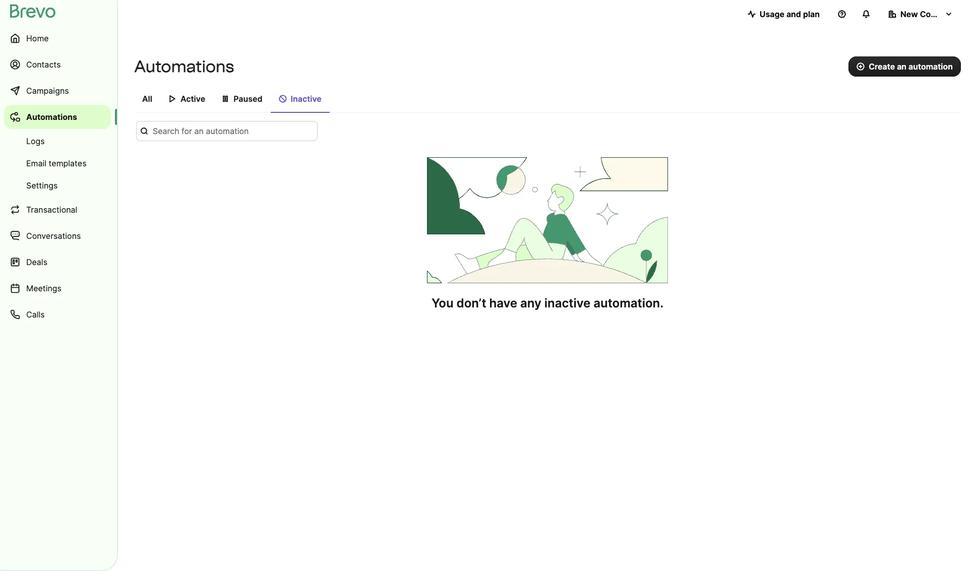 Task type: vqa. For each thing, say whether or not it's contained in the screenshot.
Drop at the left bottom
no



Task type: describe. For each thing, give the bounding box(es) containing it.
create
[[869, 62, 895, 72]]

home
[[26, 33, 49, 43]]

create an automation
[[869, 62, 953, 72]]

contacts
[[26, 59, 61, 70]]

calls
[[26, 310, 45, 320]]

logs
[[26, 136, 45, 146]]

templates
[[49, 158, 86, 168]]

all
[[142, 94, 152, 104]]

email templates
[[26, 158, 86, 168]]

and
[[786, 9, 801, 19]]

paused
[[233, 94, 262, 104]]

meetings link
[[4, 276, 111, 300]]

0 vertical spatial automations
[[134, 57, 234, 76]]

new
[[900, 9, 918, 19]]

any
[[520, 296, 541, 311]]

plan
[[803, 9, 820, 19]]

all link
[[134, 89, 160, 112]]

transactional link
[[4, 198, 111, 222]]

automation
[[909, 62, 953, 72]]

meetings
[[26, 283, 61, 293]]

company
[[920, 9, 957, 19]]

deals link
[[4, 250, 111, 274]]

dxrbf image
[[279, 95, 287, 103]]

inactive
[[291, 94, 322, 104]]

usage and plan button
[[739, 4, 828, 24]]

workflow-list-search-input search field
[[136, 121, 318, 141]]

logs link
[[4, 131, 111, 151]]

inactive link
[[271, 89, 330, 113]]

campaigns link
[[4, 79, 111, 103]]



Task type: locate. For each thing, give the bounding box(es) containing it.
home link
[[4, 26, 111, 50]]

dxrbf image left "paused"
[[221, 95, 229, 103]]

automations up active
[[134, 57, 234, 76]]

1 horizontal spatial automations
[[134, 57, 234, 76]]

1 dxrbf image from the left
[[168, 95, 176, 103]]

campaigns
[[26, 86, 69, 96]]

active link
[[160, 89, 213, 112]]

dxrbf image inside "paused" link
[[221, 95, 229, 103]]

create an automation button
[[849, 56, 961, 77]]

email
[[26, 158, 46, 168]]

0 horizontal spatial dxrbf image
[[168, 95, 176, 103]]

automations up the logs link
[[26, 112, 77, 122]]

automations
[[134, 57, 234, 76], [26, 112, 77, 122]]

usage
[[760, 9, 784, 19]]

dxrbf image for active
[[168, 95, 176, 103]]

1 vertical spatial automations
[[26, 112, 77, 122]]

paused link
[[213, 89, 271, 112]]

dxrbf image left active
[[168, 95, 176, 103]]

dxrbf image
[[168, 95, 176, 103], [221, 95, 229, 103]]

1 horizontal spatial dxrbf image
[[221, 95, 229, 103]]

don't
[[457, 296, 486, 311]]

automations link
[[4, 105, 111, 129]]

email templates link
[[4, 153, 111, 173]]

have
[[489, 296, 517, 311]]

contacts link
[[4, 52, 111, 77]]

tab list containing all
[[134, 89, 961, 113]]

tab list
[[134, 89, 961, 113]]

you don't have any inactive automation.
[[432, 296, 664, 311]]

usage and plan
[[760, 9, 820, 19]]

conversations
[[26, 231, 81, 241]]

dxrbf image for paused
[[221, 95, 229, 103]]

automation.
[[594, 296, 664, 311]]

an
[[897, 62, 907, 72]]

calls link
[[4, 302, 111, 327]]

you
[[432, 296, 454, 311]]

dxrbf image inside active link
[[168, 95, 176, 103]]

0 horizontal spatial automations
[[26, 112, 77, 122]]

active
[[180, 94, 205, 104]]

new company
[[900, 9, 957, 19]]

settings
[[26, 180, 58, 191]]

new company button
[[880, 4, 961, 24]]

inactive
[[544, 296, 591, 311]]

conversations link
[[4, 224, 111, 248]]

transactional
[[26, 205, 77, 215]]

2 dxrbf image from the left
[[221, 95, 229, 103]]

you don't have any inactive automation. tab panel
[[134, 121, 961, 312]]

settings link
[[4, 175, 111, 196]]

deals
[[26, 257, 47, 267]]



